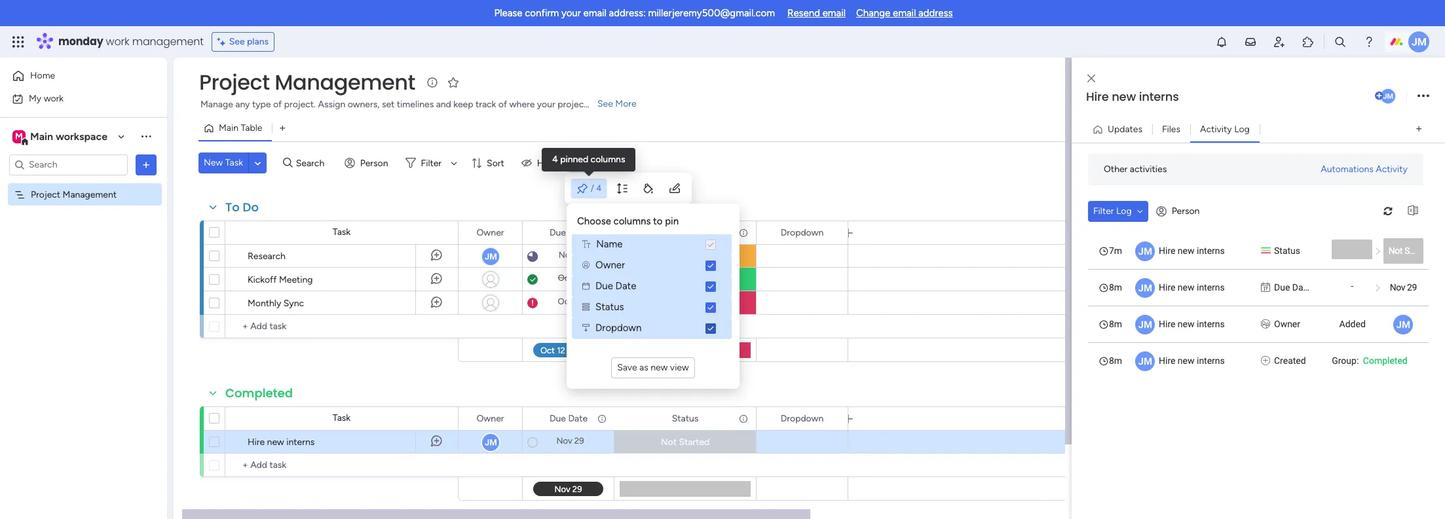 Task type: vqa. For each thing, say whether or not it's contained in the screenshot.
APPS icon
yes



Task type: locate. For each thing, give the bounding box(es) containing it.
1 vertical spatial completed
[[225, 385, 293, 402]]

/ 4 button
[[571, 179, 607, 199]]

management
[[275, 67, 415, 97], [63, 189, 117, 200]]

other activities
[[1104, 164, 1167, 175]]

your
[[562, 7, 581, 19], [537, 99, 555, 110]]

2 oct from the top
[[558, 297, 572, 307]]

1 horizontal spatial 4
[[577, 250, 582, 260]]

0 vertical spatial dropdown
[[781, 227, 824, 238]]

options image
[[1418, 87, 1430, 105], [140, 158, 153, 171]]

0 horizontal spatial of
[[273, 99, 282, 110]]

1 owner field from the top
[[473, 226, 507, 240]]

group: completed
[[1332, 355, 1408, 366]]

status field down view
[[669, 412, 702, 426]]

hire for owner
[[1159, 319, 1176, 329]]

1 vertical spatial 29
[[575, 436, 584, 446]]

1 vertical spatial 8m
[[1109, 319, 1123, 329]]

dapulse plus image
[[1261, 354, 1270, 368]]

completed inside field
[[225, 385, 293, 402]]

task for to do
[[333, 227, 351, 238]]

change
[[856, 7, 891, 19]]

person left filter popup button
[[360, 158, 388, 169]]

Hire new interns field
[[1083, 88, 1373, 105]]

columns left to
[[614, 216, 651, 227]]

started
[[1405, 245, 1433, 256], [679, 437, 710, 448]]

not started
[[1389, 245, 1433, 256], [661, 437, 710, 448]]

of
[[273, 99, 282, 110], [499, 99, 507, 110]]

activity up refresh icon
[[1376, 163, 1408, 175]]

1 vertical spatial owner field
[[473, 412, 507, 426]]

0 vertical spatial not started
[[1389, 245, 1433, 256]]

oct left 12
[[558, 297, 572, 307]]

my work button
[[8, 88, 141, 109]]

1 vertical spatial your
[[537, 99, 555, 110]]

hire new interns for owner
[[1159, 319, 1225, 329]]

0 horizontal spatial started
[[679, 437, 710, 448]]

1 horizontal spatial see
[[598, 98, 613, 109]]

and
[[436, 99, 451, 110]]

0 vertical spatial not
[[1389, 245, 1403, 256]]

1 horizontal spatial person button
[[1151, 201, 1208, 222]]

3 email from the left
[[893, 7, 916, 19]]

2 horizontal spatial 4
[[596, 183, 602, 194]]

0 horizontal spatial see
[[229, 36, 245, 47]]

resend
[[788, 7, 820, 19]]

1 horizontal spatial 29
[[1407, 282, 1417, 293]]

nov 29
[[1390, 282, 1417, 293], [557, 436, 584, 446]]

meeting
[[279, 275, 313, 286]]

see left plans
[[229, 36, 245, 47]]

1 horizontal spatial main
[[219, 123, 239, 134]]

of right track at the left of page
[[499, 99, 507, 110]]

main left table
[[219, 123, 239, 134]]

+ Add task text field
[[232, 458, 452, 474]]

options image down workspace options 'image'
[[140, 158, 153, 171]]

0 horizontal spatial work
[[44, 93, 64, 104]]

assign
[[318, 99, 345, 110]]

8m
[[1109, 282, 1123, 293], [1109, 319, 1123, 329], [1109, 355, 1123, 366]]

status field up working on it
[[669, 226, 702, 240]]

interns inside field
[[1139, 88, 1179, 105]]

updates button
[[1088, 119, 1153, 140]]

0 horizontal spatial management
[[63, 189, 117, 200]]

filter button
[[400, 153, 462, 174]]

4
[[552, 154, 558, 165], [596, 183, 602, 194], [577, 250, 582, 260]]

0 horizontal spatial options image
[[140, 158, 153, 171]]

filter
[[421, 158, 442, 169], [1094, 205, 1114, 217]]

0 horizontal spatial 29
[[575, 436, 584, 446]]

1 vertical spatial 4
[[596, 183, 602, 194]]

1 vertical spatial nov
[[1390, 282, 1405, 293]]

main inside the main table button
[[219, 123, 239, 134]]

log left angle down icon
[[1117, 205, 1132, 217]]

2 email from the left
[[823, 7, 846, 19]]

1 vertical spatial task
[[333, 227, 351, 238]]

1 horizontal spatial project management
[[199, 67, 415, 97]]

2 vertical spatial 4
[[577, 250, 582, 260]]

email right change
[[893, 7, 916, 19]]

track
[[476, 99, 496, 110]]

column information image
[[597, 228, 607, 238], [738, 228, 749, 238], [597, 414, 607, 424], [738, 414, 749, 424]]

0 vertical spatial filter
[[421, 158, 442, 169]]

1 horizontal spatial work
[[106, 34, 129, 49]]

of right the type
[[273, 99, 282, 110]]

2 vertical spatial nov
[[557, 436, 572, 446]]

0 vertical spatial work
[[106, 34, 129, 49]]

1 vertical spatial filter
[[1094, 205, 1114, 217]]

choose columns to pin
[[577, 216, 679, 227]]

project management inside 'list box'
[[31, 189, 117, 200]]

Dropdown field
[[778, 226, 827, 240], [778, 412, 827, 426]]

1 vertical spatial status field
[[669, 412, 702, 426]]

menu image
[[573, 157, 585, 169]]

dropdown
[[781, 227, 824, 238], [596, 323, 642, 334], [781, 413, 824, 424]]

hire new interns for created
[[1159, 355, 1225, 366]]

monday
[[58, 34, 103, 49]]

0 vertical spatial 8m
[[1109, 282, 1123, 293]]

angle down image
[[255, 158, 261, 168]]

0 horizontal spatial nov 29
[[557, 436, 584, 446]]

Status field
[[669, 226, 702, 240], [669, 412, 702, 426]]

project
[[199, 67, 270, 97], [31, 189, 60, 200]]

0 vertical spatial due date field
[[546, 226, 591, 240]]

nov
[[559, 250, 575, 260], [1390, 282, 1405, 293], [557, 436, 572, 446]]

log down the hire new interns field
[[1235, 124, 1250, 135]]

1 vertical spatial dropdown field
[[778, 412, 827, 426]]

person button right search field
[[339, 153, 396, 174]]

1 oct from the top
[[558, 273, 572, 283]]

not
[[1389, 245, 1403, 256], [661, 437, 677, 448]]

close image
[[1088, 74, 1096, 84]]

1 dropdown field from the top
[[778, 226, 827, 240]]

change email address
[[856, 7, 953, 19]]

person for the person popup button to the bottom
[[1172, 206, 1200, 217]]

notifications image
[[1215, 35, 1229, 48]]

2 dropdown field from the top
[[778, 412, 827, 426]]

1 vertical spatial person
[[1172, 206, 1200, 217]]

1 status field from the top
[[669, 226, 702, 240]]

0 vertical spatial project
[[199, 67, 270, 97]]

1 vertical spatial person button
[[1151, 201, 1208, 222]]

1 vertical spatial not started
[[661, 437, 710, 448]]

home
[[30, 70, 55, 81]]

v2 search image
[[283, 156, 293, 171]]

project management
[[199, 67, 415, 97], [31, 189, 117, 200]]

management down search in workspace field
[[63, 189, 117, 200]]

filter for filter
[[421, 158, 442, 169]]

project management up 'project.'
[[199, 67, 415, 97]]

1 vertical spatial not
[[661, 437, 677, 448]]

email for change email address
[[893, 7, 916, 19]]

task
[[225, 157, 243, 168], [333, 227, 351, 238], [333, 413, 351, 424]]

v2 calendar view small outline image
[[582, 283, 590, 290]]

work right my
[[44, 93, 64, 104]]

4 pinned columns
[[552, 154, 625, 165]]

1 horizontal spatial email
[[823, 7, 846, 19]]

0 vertical spatial project management
[[199, 67, 415, 97]]

filter inside button
[[1094, 205, 1114, 217]]

filter log
[[1094, 205, 1132, 217]]

Owner field
[[473, 226, 507, 240], [473, 412, 507, 426]]

1 horizontal spatial log
[[1235, 124, 1250, 135]]

1 horizontal spatial person
[[1172, 206, 1200, 217]]

to
[[653, 216, 663, 227]]

work right monday
[[106, 34, 129, 49]]

0 vertical spatial person button
[[339, 153, 396, 174]]

main inside workspace selection element
[[30, 130, 53, 143]]

log inside button
[[1117, 205, 1132, 217]]

4 up 31
[[577, 250, 582, 260]]

4 left pinned
[[552, 154, 558, 165]]

working on it
[[658, 251, 713, 262]]

pin
[[665, 216, 679, 227]]

see left more
[[598, 98, 613, 109]]

workspace selection element
[[12, 129, 109, 146]]

0 horizontal spatial email
[[583, 7, 607, 19]]

4 inside dropdown button
[[596, 183, 602, 194]]

0 vertical spatial 29
[[1407, 282, 1417, 293]]

0 vertical spatial log
[[1235, 124, 1250, 135]]

dapulse text column image
[[582, 241, 591, 248]]

filter log button
[[1088, 201, 1148, 222]]

1 vertical spatial work
[[44, 93, 64, 104]]

0 vertical spatial 4
[[552, 154, 558, 165]]

add view image
[[280, 124, 285, 133], [1417, 124, 1422, 134]]

1 horizontal spatial not started
[[1389, 245, 1433, 256]]

work
[[106, 34, 129, 49], [44, 93, 64, 104]]

activity down the hire new interns field
[[1200, 124, 1232, 135]]

0 horizontal spatial log
[[1117, 205, 1132, 217]]

see more link
[[596, 98, 638, 111]]

0 vertical spatial oct
[[558, 273, 572, 283]]

monthly sync
[[248, 298, 304, 309]]

1 vertical spatial project management
[[31, 189, 117, 200]]

7m
[[1109, 245, 1123, 256]]

1 vertical spatial due date field
[[546, 412, 591, 426]]

dropdown for to do
[[781, 227, 824, 238]]

my
[[29, 93, 41, 104]]

1 vertical spatial see
[[598, 98, 613, 109]]

work for my
[[44, 93, 64, 104]]

Due Date field
[[546, 226, 591, 240], [546, 412, 591, 426]]

address
[[919, 7, 953, 19]]

29
[[1407, 282, 1417, 293], [575, 436, 584, 446]]

Project Management field
[[196, 67, 419, 97]]

management up assign
[[275, 67, 415, 97]]

person button
[[339, 153, 396, 174], [1151, 201, 1208, 222]]

0 horizontal spatial person button
[[339, 153, 396, 174]]

list box
[[1088, 232, 1433, 379]]

as
[[640, 362, 648, 373]]

1 horizontal spatial management
[[275, 67, 415, 97]]

select product image
[[12, 35, 25, 48]]

4 for nov 4
[[577, 250, 582, 260]]

oct 12
[[558, 297, 583, 307]]

new
[[1112, 88, 1136, 105], [1178, 245, 1195, 256], [1178, 282, 1195, 293], [1178, 319, 1195, 329], [1178, 355, 1195, 366], [651, 362, 668, 373], [267, 437, 284, 448]]

1 horizontal spatial activity
[[1376, 163, 1408, 175]]

0 vertical spatial management
[[275, 67, 415, 97]]

your right where
[[537, 99, 555, 110]]

your right confirm
[[562, 7, 581, 19]]

0 vertical spatial your
[[562, 7, 581, 19]]

2 owner field from the top
[[473, 412, 507, 426]]

1 horizontal spatial completed
[[1363, 355, 1408, 366]]

dapulse addbtn image
[[1375, 92, 1384, 100]]

0 vertical spatial status field
[[669, 226, 702, 240]]

oct left 31
[[558, 273, 572, 283]]

dropdown field for to do
[[778, 226, 827, 240]]

hire
[[1086, 88, 1109, 105], [1159, 245, 1176, 256], [1159, 282, 1176, 293], [1159, 319, 1176, 329], [1159, 355, 1176, 366], [248, 437, 265, 448]]

email right 'resend'
[[823, 7, 846, 19]]

0 horizontal spatial project management
[[31, 189, 117, 200]]

automations
[[1321, 163, 1374, 175]]

other
[[1104, 164, 1128, 175]]

jeremy miller image
[[1380, 88, 1397, 105]]

new task button
[[199, 153, 248, 174]]

2 vertical spatial dropdown
[[781, 413, 824, 424]]

2 horizontal spatial email
[[893, 7, 916, 19]]

kickoff meeting
[[248, 275, 313, 286]]

1 horizontal spatial nov 29
[[1390, 282, 1417, 293]]

1 horizontal spatial project
[[199, 67, 270, 97]]

1 8m from the top
[[1109, 282, 1123, 293]]

0 vertical spatial started
[[1405, 245, 1433, 256]]

see inside "button"
[[229, 36, 245, 47]]

Search in workspace field
[[28, 157, 109, 172]]

1 vertical spatial log
[[1117, 205, 1132, 217]]

2 vertical spatial 8m
[[1109, 355, 1123, 366]]

options image right jeremy miller image
[[1418, 87, 1430, 105]]

0 horizontal spatial filter
[[421, 158, 442, 169]]

1 horizontal spatial of
[[499, 99, 507, 110]]

2 8m from the top
[[1109, 319, 1123, 329]]

main
[[219, 123, 239, 134], [30, 130, 53, 143]]

option
[[0, 183, 167, 185]]

1 vertical spatial management
[[63, 189, 117, 200]]

confirm
[[525, 7, 559, 19]]

please confirm your email address: millerjeremy500@gmail.com
[[494, 7, 775, 19]]

refresh image
[[1378, 206, 1399, 216]]

work inside button
[[44, 93, 64, 104]]

see plans button
[[211, 32, 275, 52]]

0 vertical spatial see
[[229, 36, 245, 47]]

manage
[[201, 99, 233, 110]]

project up the any
[[199, 67, 270, 97]]

0 vertical spatial options image
[[1418, 87, 1430, 105]]

hire inside the hire new interns field
[[1086, 88, 1109, 105]]

completed inside "list box"
[[1363, 355, 1408, 366]]

0 horizontal spatial person
[[360, 158, 388, 169]]

on
[[694, 251, 705, 262]]

management inside 'list box'
[[63, 189, 117, 200]]

change email address link
[[856, 7, 953, 19]]

filter left angle down icon
[[1094, 205, 1114, 217]]

4 right /
[[596, 183, 602, 194]]

owner field for to do
[[473, 226, 507, 240]]

apps image
[[1302, 35, 1315, 48]]

1 vertical spatial nov 29
[[557, 436, 584, 446]]

1 vertical spatial project
[[31, 189, 60, 200]]

person right angle down icon
[[1172, 206, 1200, 217]]

log inside button
[[1235, 124, 1250, 135]]

due date
[[550, 227, 588, 238], [596, 281, 636, 292], [1274, 282, 1311, 293], [550, 413, 588, 424]]

oct 31
[[558, 273, 583, 283]]

filter left arrow down icon
[[421, 158, 442, 169]]

main right workspace image
[[30, 130, 53, 143]]

0 vertical spatial owner field
[[473, 226, 507, 240]]

status
[[672, 227, 699, 238], [1274, 245, 1301, 256], [596, 302, 624, 313], [672, 413, 699, 424]]

2 due date field from the top
[[546, 412, 591, 426]]

0 horizontal spatial not started
[[661, 437, 710, 448]]

choose
[[577, 216, 611, 227]]

interns for due date
[[1197, 282, 1225, 293]]

monday work management
[[58, 34, 204, 49]]

1 due date field from the top
[[546, 226, 591, 240]]

project down search in workspace field
[[31, 189, 60, 200]]

columns right 'menu' icon
[[591, 154, 625, 165]]

files
[[1162, 124, 1181, 135]]

person button right angle down icon
[[1151, 201, 1208, 222]]

invite members image
[[1273, 35, 1286, 48]]

owner field for completed
[[473, 412, 507, 426]]

email left address: on the left of page
[[583, 7, 607, 19]]

0 horizontal spatial main
[[30, 130, 53, 143]]

activity
[[1200, 124, 1232, 135], [1376, 163, 1408, 175]]

monthly
[[248, 298, 281, 309]]

oct for meeting
[[558, 273, 572, 283]]

project management down search in workspace field
[[31, 189, 117, 200]]

see plans
[[229, 36, 269, 47]]

2 status field from the top
[[669, 412, 702, 426]]

1 vertical spatial started
[[679, 437, 710, 448]]

3 8m from the top
[[1109, 355, 1123, 366]]

owner
[[477, 227, 504, 238], [596, 260, 625, 271], [1274, 319, 1301, 329], [477, 413, 504, 424]]

v2 status outline image
[[582, 304, 590, 311]]

0 vertical spatial task
[[225, 157, 243, 168]]

filter inside popup button
[[421, 158, 442, 169]]



Task type: describe. For each thing, give the bounding box(es) containing it.
log for filter log
[[1117, 205, 1132, 217]]

hire for status
[[1159, 245, 1176, 256]]

project
[[558, 99, 587, 110]]

save as new view
[[617, 362, 689, 373]]

new inside field
[[1112, 88, 1136, 105]]

hire new interns for due date
[[1159, 282, 1225, 293]]

To Do field
[[222, 199, 262, 216]]

export to excel image
[[1403, 206, 1424, 216]]

it
[[707, 251, 713, 262]]

sync
[[284, 298, 304, 309]]

new task
[[204, 157, 243, 168]]

interns for owner
[[1197, 319, 1225, 329]]

automations activity
[[1321, 163, 1408, 175]]

main for main workspace
[[30, 130, 53, 143]]

1 horizontal spatial not
[[1389, 245, 1403, 256]]

8m for owner
[[1109, 319, 1123, 329]]

address:
[[609, 7, 646, 19]]

hire new interns for status
[[1159, 245, 1225, 256]]

added
[[1340, 319, 1366, 329]]

my work
[[29, 93, 64, 104]]

/
[[591, 183, 594, 194]]

filter for filter log
[[1094, 205, 1114, 217]]

main table
[[219, 123, 262, 134]]

1 horizontal spatial options image
[[1418, 87, 1430, 105]]

1 vertical spatial columns
[[614, 216, 651, 227]]

save as new view button
[[611, 357, 695, 378]]

hide
[[537, 158, 557, 169]]

4 for / 4
[[596, 183, 602, 194]]

new
[[204, 157, 223, 168]]

resend email
[[788, 7, 846, 19]]

plans
[[247, 36, 269, 47]]

status field for completed
[[669, 412, 702, 426]]

main for main table
[[219, 123, 239, 134]]

activity log button
[[1191, 119, 1260, 140]]

12
[[575, 297, 583, 307]]

stands.
[[590, 99, 619, 110]]

1 horizontal spatial add view image
[[1417, 124, 1422, 134]]

updates
[[1108, 124, 1143, 135]]

0 horizontal spatial your
[[537, 99, 555, 110]]

jeremy miller image
[[1409, 31, 1430, 52]]

activities
[[1130, 164, 1167, 175]]

dropdown field for completed
[[778, 412, 827, 426]]

keep
[[454, 99, 473, 110]]

dapulse person column image
[[582, 262, 590, 269]]

1 horizontal spatial your
[[562, 7, 581, 19]]

1 horizontal spatial started
[[1405, 245, 1433, 256]]

+ Add task text field
[[232, 319, 452, 335]]

8m for due date
[[1109, 282, 1123, 293]]

arrow down image
[[446, 155, 462, 171]]

inbox image
[[1244, 35, 1257, 48]]

small dropdown column outline image
[[582, 325, 590, 332]]

status field for to do
[[669, 226, 702, 240]]

search everything image
[[1334, 35, 1347, 48]]

kickoff
[[248, 275, 277, 286]]

project management list box
[[0, 181, 167, 383]]

set
[[382, 99, 395, 110]]

0 horizontal spatial not
[[661, 437, 677, 448]]

dapulse drag 2 image
[[1074, 274, 1078, 289]]

0 horizontal spatial 4
[[552, 154, 558, 165]]

timelines
[[397, 99, 434, 110]]

research
[[248, 251, 286, 262]]

add to favorites image
[[447, 76, 460, 89]]

see for see more
[[598, 98, 613, 109]]

0 vertical spatial columns
[[591, 154, 625, 165]]

oct for sync
[[558, 297, 572, 307]]

list box containing 7m
[[1088, 232, 1433, 379]]

workspace
[[56, 130, 107, 143]]

please
[[494, 7, 523, 19]]

v2 overdue deadline image
[[527, 297, 538, 310]]

table
[[241, 123, 262, 134]]

millerjeremy500@gmail.com
[[648, 7, 775, 19]]

show board description image
[[424, 76, 440, 89]]

hire for due date
[[1159, 282, 1176, 293]]

project.
[[284, 99, 316, 110]]

due date field for completed
[[546, 412, 591, 426]]

new inside button
[[651, 362, 668, 373]]

v2 done deadline image
[[527, 274, 538, 286]]

interns for created
[[1197, 355, 1225, 366]]

owners,
[[348, 99, 380, 110]]

sort button
[[466, 153, 512, 174]]

Search field
[[293, 154, 332, 172]]

view
[[670, 362, 689, 373]]

nov for working on it
[[559, 250, 575, 260]]

see for see plans
[[229, 36, 245, 47]]

0 vertical spatial activity
[[1200, 124, 1232, 135]]

nov inside "list box"
[[1390, 282, 1405, 293]]

nov 4
[[559, 250, 582, 260]]

workspace image
[[12, 129, 26, 144]]

files button
[[1153, 119, 1191, 140]]

resend email link
[[788, 7, 846, 19]]

due date field for to do
[[546, 226, 591, 240]]

where
[[510, 99, 535, 110]]

angle down image
[[1137, 207, 1143, 216]]

group:
[[1332, 355, 1359, 366]]

nov for not started
[[557, 436, 572, 446]]

pinned
[[560, 154, 588, 165]]

1 email from the left
[[583, 7, 607, 19]]

see more
[[598, 98, 637, 109]]

v2 multiple person column image
[[1261, 317, 1270, 331]]

task for completed
[[333, 413, 351, 424]]

task inside button
[[225, 157, 243, 168]]

8m for created
[[1109, 355, 1123, 366]]

hire new interns inside the hire new interns field
[[1086, 88, 1179, 105]]

interns for status
[[1197, 245, 1225, 256]]

0 horizontal spatial add view image
[[280, 124, 285, 133]]

dapulse date column image
[[1261, 281, 1270, 295]]

0 vertical spatial nov 29
[[1390, 282, 1417, 293]]

dropdown for completed
[[781, 413, 824, 424]]

home button
[[8, 66, 141, 86]]

person for the top the person popup button
[[360, 158, 388, 169]]

help image
[[1363, 35, 1376, 48]]

main workspace
[[30, 130, 107, 143]]

1 of from the left
[[273, 99, 282, 110]]

log for activity log
[[1235, 124, 1250, 135]]

do
[[243, 199, 259, 216]]

31
[[575, 273, 583, 283]]

created
[[1274, 355, 1306, 366]]

type
[[252, 99, 271, 110]]

Completed field
[[222, 385, 296, 402]]

m
[[15, 131, 23, 142]]

email for resend email
[[823, 7, 846, 19]]

save
[[617, 362, 637, 373]]

to
[[225, 199, 240, 216]]

working
[[658, 251, 692, 262]]

any
[[235, 99, 250, 110]]

project inside project management 'list box'
[[31, 189, 60, 200]]

automations activity button
[[1316, 159, 1413, 180]]

management
[[132, 34, 204, 49]]

hire for created
[[1159, 355, 1176, 366]]

sort
[[487, 158, 504, 169]]

workspace options image
[[140, 130, 153, 143]]

2 of from the left
[[499, 99, 507, 110]]

to do
[[225, 199, 259, 216]]

activity log
[[1200, 124, 1250, 135]]

main table button
[[199, 118, 272, 139]]

name
[[596, 239, 623, 250]]

work for monday
[[106, 34, 129, 49]]

/ 4
[[591, 183, 602, 194]]

1 vertical spatial activity
[[1376, 163, 1408, 175]]

1 vertical spatial options image
[[140, 158, 153, 171]]

1 vertical spatial dropdown
[[596, 323, 642, 334]]

hide button
[[516, 153, 564, 174]]



